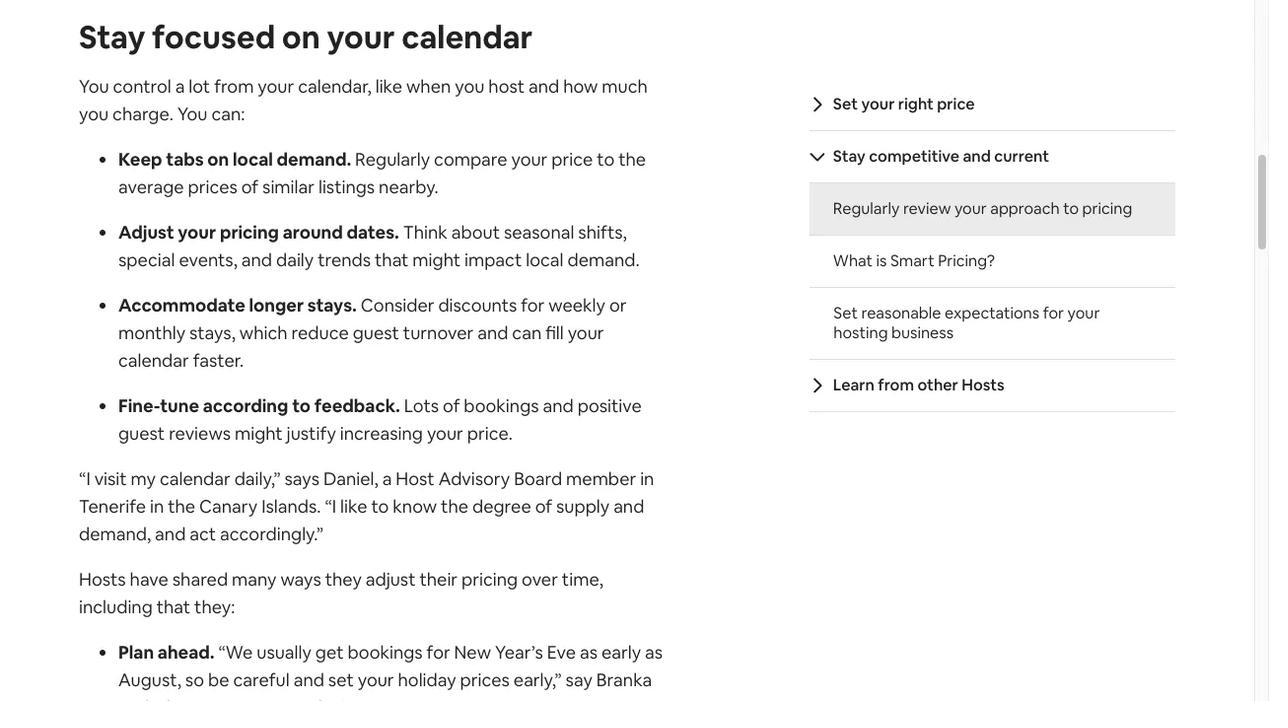 Task type: describe. For each thing, give the bounding box(es) containing it.
1 vertical spatial in
[[150, 495, 164, 518]]

the inside regularly compare your price to the average prices of similar listings nearby.
[[619, 148, 646, 171]]

0 vertical spatial pricing
[[1084, 198, 1134, 219]]

hosts have shared many ways they adjust their pricing over time, including that they:
[[79, 568, 604, 619]]

to inside regularly compare your price to the average prices of similar listings nearby.
[[597, 148, 615, 171]]

might inside think about seasonal shifts, special events, and daily trends that might impact local demand.
[[413, 249, 461, 271]]

your up calendar, on the left top of page
[[327, 17, 395, 57]]

hosting
[[834, 323, 889, 343]]

average
[[118, 176, 184, 198]]

or
[[610, 294, 627, 317]]

keep
[[118, 148, 162, 171]]

tenerife
[[79, 495, 146, 518]]

set for set your right price
[[834, 94, 859, 114]]

current
[[995, 146, 1050, 167]]

demand,
[[79, 523, 151, 546]]

your inside consider discounts for weekly or monthly stays, which reduce guest turnover and can fill your calendar faster.
[[568, 322, 604, 344]]

fine-
[[118, 395, 160, 417]]

"we
[[218, 641, 253, 664]]

weekly
[[549, 294, 606, 317]]

and down august,
[[118, 697, 149, 702]]

host
[[396, 468, 435, 490]]

stays,
[[189, 322, 236, 344]]

set for set reasonable expectations for your hosting business
[[834, 303, 858, 324]]

demand. inside think about seasonal shifts, special events, and daily trends that might impact local demand.
[[568, 249, 640, 271]]

advisory
[[439, 468, 510, 490]]

hosts inside hosts have shared many ways they adjust their pricing over time, including that they:
[[79, 568, 126, 591]]

on for local
[[208, 148, 229, 171]]

price for your
[[552, 148, 593, 171]]

dates.
[[347, 221, 399, 244]]

regularly for compare
[[355, 148, 430, 171]]

1 vertical spatial "i
[[325, 495, 337, 518]]

ahead.
[[158, 641, 215, 664]]

0 vertical spatial "i
[[79, 468, 90, 490]]

set reasonable expectations for your hosting business
[[834, 303, 1101, 343]]

price.
[[467, 422, 513, 445]]

business
[[892, 323, 954, 343]]

a inside "you control a lot from your calendar, like when you host and how much you charge. you can:"
[[175, 75, 185, 98]]

and down member
[[614, 495, 645, 518]]

silvia,
[[153, 697, 198, 702]]

0 horizontal spatial you
[[79, 75, 109, 98]]

what
[[834, 251, 874, 271]]

your inside regularly compare your price to the average prices of similar listings nearby.
[[512, 148, 548, 171]]

can:
[[212, 103, 245, 125]]

adjust
[[366, 568, 416, 591]]

2 as from the left
[[645, 641, 663, 664]]

faster.
[[193, 349, 244, 372]]

consider
[[361, 294, 435, 317]]

your inside "we usually get bookings for new year's eve as early as august, so be careful and set your holiday prices early," say branka and silvia, hosts in zagreb, croatia.
[[358, 669, 394, 692]]

croatia.
[[337, 697, 401, 702]]

regularly for review
[[834, 198, 901, 219]]

canary
[[199, 495, 258, 518]]

"we usually get bookings for new year's eve as early as august, so be careful and set your holiday prices early," say branka and silvia, hosts in zagreb, croatia.
[[118, 641, 663, 702]]

what is smart pricing? link
[[834, 251, 996, 271]]

approach
[[991, 198, 1061, 219]]

holiday
[[398, 669, 456, 692]]

how
[[564, 75, 598, 98]]

might inside lots of bookings and positive guest reviews might justify increasing your price.
[[235, 422, 283, 445]]

act
[[190, 523, 216, 546]]

reasonable
[[862, 303, 942, 324]]

daily
[[276, 249, 314, 271]]

charge.
[[113, 103, 174, 125]]

can
[[512, 322, 542, 344]]

and inside "you control a lot from your calendar, like when you host and how much you charge. you can:"
[[529, 75, 560, 98]]

learn from other hosts button
[[810, 360, 1176, 412]]

think about seasonal shifts, special events, and daily trends that might impact local demand.
[[118, 221, 640, 271]]

to right approach
[[1064, 198, 1080, 219]]

longer
[[249, 294, 304, 317]]

and up zagreb,
[[294, 669, 325, 692]]

your inside "you control a lot from your calendar, like when you host and how much you charge. you can:"
[[258, 75, 294, 98]]

including
[[79, 596, 153, 619]]

set your right price
[[834, 94, 976, 114]]

0 vertical spatial in
[[641, 468, 655, 490]]

daniel,
[[324, 468, 379, 490]]

much
[[602, 75, 648, 98]]

fine-tune according to feedback.
[[118, 395, 404, 417]]

my
[[131, 468, 156, 490]]

august,
[[118, 669, 181, 692]]

supply
[[556, 495, 610, 518]]

bookings inside lots of bookings and positive guest reviews might justify increasing your price.
[[464, 395, 539, 417]]

shifts,
[[579, 221, 627, 244]]

zagreb,
[[270, 697, 333, 702]]

0 horizontal spatial pricing
[[220, 221, 279, 244]]

hosts inside "we usually get bookings for new year's eve as early as august, so be careful and set your holiday prices early," say branka and silvia, hosts in zagreb, croatia.
[[202, 697, 249, 702]]

says
[[285, 468, 320, 490]]

0 vertical spatial demand.
[[277, 148, 352, 171]]

your right review
[[956, 198, 988, 219]]

you control a lot from your calendar, like when you host and how much you charge. you can:
[[79, 75, 648, 125]]

regularly compare your price to the average prices of similar listings nearby.
[[118, 148, 646, 198]]

your inside dropdown button
[[862, 94, 896, 114]]

stay for stay competitive and current
[[834, 146, 867, 167]]

set your right price button
[[810, 79, 1176, 131]]

shared
[[172, 568, 228, 591]]

and inside button
[[964, 146, 992, 167]]

1 as from the left
[[580, 641, 598, 664]]

year's
[[495, 641, 544, 664]]

special
[[118, 249, 175, 271]]

similar
[[263, 176, 315, 198]]

hosts inside dropdown button
[[963, 375, 1006, 396]]

ways
[[281, 568, 321, 591]]

usually
[[257, 641, 312, 664]]

from inside "you control a lot from your calendar, like when you host and how much you charge. you can:"
[[214, 75, 254, 98]]

for inside set reasonable expectations for your hosting business
[[1044, 303, 1065, 324]]

1 vertical spatial you
[[79, 103, 109, 125]]

set
[[328, 669, 354, 692]]

that inside think about seasonal shifts, special events, and daily trends that might impact local demand.
[[375, 249, 409, 271]]

your inside lots of bookings and positive guest reviews might justify increasing your price.
[[427, 422, 464, 445]]

turnover
[[403, 322, 474, 344]]

guest inside lots of bookings and positive guest reviews might justify increasing your price.
[[118, 422, 165, 445]]

about
[[452, 221, 500, 244]]

regularly review your approach to pricing
[[834, 198, 1134, 219]]

many
[[232, 568, 277, 591]]

events,
[[179, 249, 238, 271]]

seasonal
[[504, 221, 575, 244]]

to up justify
[[292, 395, 311, 417]]

smart
[[891, 251, 936, 271]]

and left "act"
[[155, 523, 186, 546]]



Task type: vqa. For each thing, say whether or not it's contained in the screenshot.


Task type: locate. For each thing, give the bounding box(es) containing it.
lots of bookings and positive guest reviews might justify increasing your price.
[[118, 395, 642, 445]]

1 horizontal spatial that
[[375, 249, 409, 271]]

prices inside "we usually get bookings for new year's eve as early as august, so be careful and set your holiday prices early," say branka and silvia, hosts in zagreb, croatia.
[[460, 669, 510, 692]]

local up similar
[[233, 148, 273, 171]]

0 horizontal spatial as
[[580, 641, 598, 664]]

pricing?
[[939, 251, 996, 271]]

local
[[233, 148, 273, 171], [526, 249, 564, 271]]

0 vertical spatial prices
[[188, 176, 238, 198]]

1 horizontal spatial for
[[521, 294, 545, 317]]

degree
[[473, 495, 532, 518]]

expectations
[[945, 303, 1040, 324]]

and
[[529, 75, 560, 98], [964, 146, 992, 167], [242, 249, 272, 271], [478, 322, 509, 344], [543, 395, 574, 417], [614, 495, 645, 518], [155, 523, 186, 546], [294, 669, 325, 692], [118, 697, 149, 702]]

hosts up including at the bottom left of the page
[[79, 568, 126, 591]]

calendar inside consider discounts for weekly or monthly stays, which reduce guest turnover and can fill your calendar faster.
[[118, 349, 189, 372]]

2 horizontal spatial for
[[1044, 303, 1065, 324]]

set left right
[[834, 94, 859, 114]]

0 vertical spatial you
[[79, 75, 109, 98]]

price inside regularly compare your price to the average prices of similar listings nearby.
[[552, 148, 593, 171]]

plan ahead.
[[118, 641, 218, 664]]

prices
[[188, 176, 238, 198], [460, 669, 510, 692]]

as right the eve
[[580, 641, 598, 664]]

1 set from the top
[[834, 94, 859, 114]]

0 horizontal spatial demand.
[[277, 148, 352, 171]]

get
[[316, 641, 344, 664]]

1 horizontal spatial bookings
[[464, 395, 539, 417]]

0 horizontal spatial that
[[157, 596, 191, 619]]

pricing up events,
[[220, 221, 279, 244]]

1 horizontal spatial pricing
[[462, 568, 518, 591]]

for inside consider discounts for weekly or monthly stays, which reduce guest turnover and can fill your calendar faster.
[[521, 294, 545, 317]]

1 vertical spatial that
[[157, 596, 191, 619]]

guest inside consider discounts for weekly or monthly stays, which reduce guest turnover and can fill your calendar faster.
[[353, 322, 400, 344]]

local down seasonal
[[526, 249, 564, 271]]

1 vertical spatial set
[[834, 303, 858, 324]]

and left positive
[[543, 395, 574, 417]]

your up events,
[[178, 221, 216, 244]]

0 horizontal spatial might
[[235, 422, 283, 445]]

bookings
[[464, 395, 539, 417], [348, 641, 423, 664]]

2 horizontal spatial in
[[641, 468, 655, 490]]

might down think
[[413, 249, 461, 271]]

that inside hosts have shared many ways they adjust their pricing over time, including that they:
[[157, 596, 191, 619]]

calendar inside "i visit my calendar daily," says daniel, a host advisory board member in tenerife in the canary islands. "i like to know the degree of supply and demand, and act accordingly."
[[160, 468, 231, 490]]

pricing inside hosts have shared many ways they adjust their pricing over time, including that they:
[[462, 568, 518, 591]]

0 horizontal spatial from
[[214, 75, 254, 98]]

hosts right other
[[963, 375, 1006, 396]]

1 vertical spatial from
[[879, 375, 915, 396]]

a inside "i visit my calendar daily," says daniel, a host advisory board member in tenerife in the canary islands. "i like to know the degree of supply and demand, and act accordingly."
[[383, 468, 392, 490]]

competitive
[[870, 146, 961, 167]]

0 vertical spatial a
[[175, 75, 185, 98]]

stay
[[79, 17, 145, 57], [834, 146, 867, 167]]

guest down consider
[[353, 322, 400, 344]]

2 horizontal spatial hosts
[[963, 375, 1006, 396]]

set down what
[[834, 303, 858, 324]]

tabs
[[166, 148, 204, 171]]

they:
[[194, 596, 235, 619]]

2 horizontal spatial pricing
[[1084, 198, 1134, 219]]

member
[[566, 468, 637, 490]]

stay competitive and current
[[834, 146, 1050, 167]]

0 vertical spatial local
[[233, 148, 273, 171]]

think
[[403, 221, 448, 244]]

say
[[566, 669, 593, 692]]

1 vertical spatial prices
[[460, 669, 510, 692]]

0 vertical spatial guest
[[353, 322, 400, 344]]

0 horizontal spatial of
[[241, 176, 259, 198]]

a
[[175, 75, 185, 98], [383, 468, 392, 490]]

1 vertical spatial price
[[552, 148, 593, 171]]

1 vertical spatial pricing
[[220, 221, 279, 244]]

calendar up when
[[402, 17, 533, 57]]

0 horizontal spatial like
[[340, 495, 368, 518]]

lot
[[189, 75, 210, 98]]

of right lots
[[443, 395, 460, 417]]

calendar up canary
[[160, 468, 231, 490]]

and down adjust your pricing around dates.
[[242, 249, 272, 271]]

bookings up price.
[[464, 395, 539, 417]]

stay left competitive
[[834, 146, 867, 167]]

1 vertical spatial stay
[[834, 146, 867, 167]]

careful
[[233, 669, 290, 692]]

0 vertical spatial that
[[375, 249, 409, 271]]

of inside lots of bookings and positive guest reviews might justify increasing your price.
[[443, 395, 460, 417]]

new
[[454, 641, 492, 664]]

0 horizontal spatial price
[[552, 148, 593, 171]]

early
[[602, 641, 641, 664]]

"i down daniel,
[[325, 495, 337, 518]]

0 horizontal spatial the
[[168, 495, 195, 518]]

adjust your pricing around dates.
[[118, 221, 403, 244]]

the down advisory
[[441, 495, 469, 518]]

like down daniel,
[[340, 495, 368, 518]]

listings
[[319, 176, 375, 198]]

1 vertical spatial of
[[443, 395, 460, 417]]

and left current
[[964, 146, 992, 167]]

as
[[580, 641, 598, 664], [645, 641, 663, 664]]

set
[[834, 94, 859, 114], [834, 303, 858, 324]]

0 vertical spatial calendar
[[402, 17, 533, 57]]

1 vertical spatial hosts
[[79, 568, 126, 591]]

2 horizontal spatial the
[[619, 148, 646, 171]]

0 vertical spatial you
[[455, 75, 485, 98]]

the
[[619, 148, 646, 171], [168, 495, 195, 518], [441, 495, 469, 518]]

your down lots
[[427, 422, 464, 445]]

and down discounts
[[478, 322, 509, 344]]

that down have
[[157, 596, 191, 619]]

you left control on the top of the page
[[79, 75, 109, 98]]

regularly inside regularly compare your price to the average prices of similar listings nearby.
[[355, 148, 430, 171]]

plan
[[118, 641, 154, 664]]

islands.
[[262, 495, 321, 518]]

eve
[[547, 641, 576, 664]]

consider discounts for weekly or monthly stays, which reduce guest turnover and can fill your calendar faster.
[[118, 294, 627, 372]]

0 vertical spatial of
[[241, 176, 259, 198]]

your up croatia.
[[358, 669, 394, 692]]

control
[[113, 75, 171, 98]]

of inside "i visit my calendar daily," says daniel, a host advisory board member in tenerife in the canary islands. "i like to know the degree of supply and demand, and act accordingly."
[[535, 495, 553, 518]]

0 horizontal spatial hosts
[[79, 568, 126, 591]]

pricing
[[1084, 198, 1134, 219], [220, 221, 279, 244], [462, 568, 518, 591]]

in right member
[[641, 468, 655, 490]]

in
[[641, 468, 655, 490], [150, 495, 164, 518], [252, 697, 267, 702]]

demand. down shifts,
[[568, 249, 640, 271]]

0 horizontal spatial regularly
[[355, 148, 430, 171]]

hosts down be
[[202, 697, 249, 702]]

on up calendar, on the left top of page
[[282, 17, 320, 57]]

1 horizontal spatial regularly
[[834, 198, 901, 219]]

local inside think about seasonal shifts, special events, and daily trends that might impact local demand.
[[526, 249, 564, 271]]

1 horizontal spatial might
[[413, 249, 461, 271]]

"i left visit
[[79, 468, 90, 490]]

for
[[521, 294, 545, 317], [1044, 303, 1065, 324], [427, 641, 451, 664]]

0 horizontal spatial stay
[[79, 17, 145, 57]]

impact
[[465, 249, 522, 271]]

what is smart pricing?
[[834, 251, 996, 271]]

1 vertical spatial guest
[[118, 422, 165, 445]]

prices down keep tabs on local demand.
[[188, 176, 238, 198]]

from left other
[[879, 375, 915, 396]]

your right compare
[[512, 148, 548, 171]]

1 horizontal spatial you
[[455, 75, 485, 98]]

to
[[597, 148, 615, 171], [1064, 198, 1080, 219], [292, 395, 311, 417], [371, 495, 389, 518]]

learn
[[834, 375, 876, 396]]

keep tabs on local demand.
[[118, 148, 355, 171]]

2 vertical spatial of
[[535, 495, 553, 518]]

you left host
[[455, 75, 485, 98]]

so
[[185, 669, 204, 692]]

in inside "we usually get bookings for new year's eve as early as august, so be careful and set your holiday prices early," say branka and silvia, hosts in zagreb, croatia.
[[252, 697, 267, 702]]

that
[[375, 249, 409, 271], [157, 596, 191, 619]]

regularly up nearby.
[[355, 148, 430, 171]]

0 vertical spatial hosts
[[963, 375, 1006, 396]]

like inside "i visit my calendar daily," says daniel, a host advisory board member in tenerife in the canary islands. "i like to know the degree of supply and demand, and act accordingly."
[[340, 495, 368, 518]]

1 horizontal spatial demand.
[[568, 249, 640, 271]]

demand.
[[277, 148, 352, 171], [568, 249, 640, 271]]

of down board at the bottom of the page
[[535, 495, 553, 518]]

1 horizontal spatial price
[[938, 94, 976, 114]]

the down much
[[619, 148, 646, 171]]

accommodate longer stays.
[[118, 294, 357, 317]]

for up the can
[[521, 294, 545, 317]]

and left the 'how'
[[529, 75, 560, 98]]

stay competitive and current button
[[810, 131, 1176, 184]]

1 vertical spatial a
[[383, 468, 392, 490]]

accordingly."
[[220, 523, 324, 546]]

in down "careful"
[[252, 697, 267, 702]]

like inside "you control a lot from your calendar, like when you host and how much you charge. you can:"
[[376, 75, 403, 98]]

1 horizontal spatial from
[[879, 375, 915, 396]]

0 vertical spatial regularly
[[355, 148, 430, 171]]

0 horizontal spatial on
[[208, 148, 229, 171]]

1 vertical spatial like
[[340, 495, 368, 518]]

on for your
[[282, 17, 320, 57]]

like
[[376, 75, 403, 98], [340, 495, 368, 518]]

2 horizontal spatial of
[[535, 495, 553, 518]]

hosts
[[963, 375, 1006, 396], [79, 568, 126, 591], [202, 697, 249, 702]]

0 horizontal spatial for
[[427, 641, 451, 664]]

your right expectations at the right
[[1068, 303, 1101, 324]]

your inside set reasonable expectations for your hosting business
[[1068, 303, 1101, 324]]

positive
[[578, 395, 642, 417]]

and inside consider discounts for weekly or monthly stays, which reduce guest turnover and can fill your calendar faster.
[[478, 322, 509, 344]]

set inside dropdown button
[[834, 94, 859, 114]]

1 vertical spatial might
[[235, 422, 283, 445]]

your down weekly
[[568, 322, 604, 344]]

0 vertical spatial might
[[413, 249, 461, 271]]

right
[[899, 94, 935, 114]]

a left host
[[383, 468, 392, 490]]

stays.
[[308, 294, 357, 317]]

0 vertical spatial bookings
[[464, 395, 539, 417]]

"i
[[79, 468, 90, 490], [325, 495, 337, 518]]

0 vertical spatial stay
[[79, 17, 145, 57]]

calendar down monthly
[[118, 349, 189, 372]]

stay for stay focused on your calendar
[[79, 17, 145, 57]]

1 vertical spatial you
[[177, 103, 208, 125]]

1 horizontal spatial guest
[[353, 322, 400, 344]]

have
[[130, 568, 169, 591]]

monthly
[[118, 322, 186, 344]]

1 vertical spatial demand.
[[568, 249, 640, 271]]

on right tabs
[[208, 148, 229, 171]]

to left "know"
[[371, 495, 389, 518]]

early,"
[[514, 669, 562, 692]]

you down lot at the top of page
[[177, 103, 208, 125]]

that down the 'dates.'
[[375, 249, 409, 271]]

your left right
[[862, 94, 896, 114]]

prices inside regularly compare your price to the average prices of similar listings nearby.
[[188, 176, 238, 198]]

1 vertical spatial bookings
[[348, 641, 423, 664]]

demand. up similar
[[277, 148, 352, 171]]

0 vertical spatial set
[[834, 94, 859, 114]]

for up holiday
[[427, 641, 451, 664]]

1 horizontal spatial like
[[376, 75, 403, 98]]

reviews
[[169, 422, 231, 445]]

2 vertical spatial pricing
[[462, 568, 518, 591]]

other
[[919, 375, 959, 396]]

1 vertical spatial local
[[526, 249, 564, 271]]

from inside dropdown button
[[879, 375, 915, 396]]

their
[[420, 568, 458, 591]]

to up shifts,
[[597, 148, 615, 171]]

0 horizontal spatial prices
[[188, 176, 238, 198]]

a left lot at the top of page
[[175, 75, 185, 98]]

your down stay focused on your calendar
[[258, 75, 294, 98]]

0 horizontal spatial you
[[79, 103, 109, 125]]

stay up control on the top of the page
[[79, 17, 145, 57]]

branka
[[597, 669, 653, 692]]

0 horizontal spatial in
[[150, 495, 164, 518]]

1 horizontal spatial on
[[282, 17, 320, 57]]

of
[[241, 176, 259, 198], [443, 395, 460, 417], [535, 495, 553, 518]]

stay inside button
[[834, 146, 867, 167]]

and inside think about seasonal shifts, special events, and daily trends that might impact local demand.
[[242, 249, 272, 271]]

be
[[208, 669, 229, 692]]

feedback.
[[315, 395, 401, 417]]

0 vertical spatial on
[[282, 17, 320, 57]]

pricing right approach
[[1084, 198, 1134, 219]]

for inside "we usually get bookings for new year's eve as early as august, so be careful and set your holiday prices early," say branka and silvia, hosts in zagreb, croatia.
[[427, 641, 451, 664]]

2 set from the top
[[834, 303, 858, 324]]

compare
[[434, 148, 508, 171]]

might down 'fine-tune according to feedback.'
[[235, 422, 283, 445]]

0 vertical spatial like
[[376, 75, 403, 98]]

to inside "i visit my calendar daily," says daniel, a host advisory board member in tenerife in the canary islands. "i like to know the degree of supply and demand, and act accordingly."
[[371, 495, 389, 518]]

over
[[522, 568, 558, 591]]

price down the 'how'
[[552, 148, 593, 171]]

learn from other hosts
[[834, 375, 1006, 396]]

in down my
[[150, 495, 164, 518]]

1 horizontal spatial stay
[[834, 146, 867, 167]]

guest
[[353, 322, 400, 344], [118, 422, 165, 445]]

as right "early"
[[645, 641, 663, 664]]

price right right
[[938, 94, 976, 114]]

you left charge.
[[79, 103, 109, 125]]

1 horizontal spatial "i
[[325, 495, 337, 518]]

fill
[[546, 322, 564, 344]]

from up can:
[[214, 75, 254, 98]]

1 horizontal spatial as
[[645, 641, 663, 664]]

and inside lots of bookings and positive guest reviews might justify increasing your price.
[[543, 395, 574, 417]]

0 horizontal spatial bookings
[[348, 641, 423, 664]]

guest down fine-
[[118, 422, 165, 445]]

bookings inside "we usually get bookings for new year's eve as early as august, so be careful and set your holiday prices early," say branka and silvia, hosts in zagreb, croatia.
[[348, 641, 423, 664]]

prices down new
[[460, 669, 510, 692]]

0 vertical spatial price
[[938, 94, 976, 114]]

1 horizontal spatial hosts
[[202, 697, 249, 702]]

set inside set reasonable expectations for your hosting business
[[834, 303, 858, 324]]

1 vertical spatial calendar
[[118, 349, 189, 372]]

know
[[393, 495, 437, 518]]

1 horizontal spatial in
[[252, 697, 267, 702]]

when
[[407, 75, 451, 98]]

review
[[904, 198, 952, 219]]

the up "act"
[[168, 495, 195, 518]]

1 horizontal spatial you
[[177, 103, 208, 125]]

2 vertical spatial hosts
[[202, 697, 249, 702]]

price for right
[[938, 94, 976, 114]]

like left when
[[376, 75, 403, 98]]

regularly up what
[[834, 198, 901, 219]]

2 vertical spatial calendar
[[160, 468, 231, 490]]

of inside regularly compare your price to the average prices of similar listings nearby.
[[241, 176, 259, 198]]

1 horizontal spatial the
[[441, 495, 469, 518]]

bookings up croatia.
[[348, 641, 423, 664]]

1 vertical spatial on
[[208, 148, 229, 171]]

board
[[514, 468, 563, 490]]

1 horizontal spatial a
[[383, 468, 392, 490]]

focused
[[152, 17, 275, 57]]

which
[[240, 322, 288, 344]]

lots
[[404, 395, 439, 417]]

1 vertical spatial regularly
[[834, 198, 901, 219]]

pricing left over at the bottom left of the page
[[462, 568, 518, 591]]

2 vertical spatial in
[[252, 697, 267, 702]]

of down keep tabs on local demand.
[[241, 176, 259, 198]]

price inside dropdown button
[[938, 94, 976, 114]]

0 horizontal spatial "i
[[79, 468, 90, 490]]

according
[[203, 395, 289, 417]]

1 horizontal spatial local
[[526, 249, 564, 271]]

for right expectations at the right
[[1044, 303, 1065, 324]]

0 horizontal spatial local
[[233, 148, 273, 171]]



